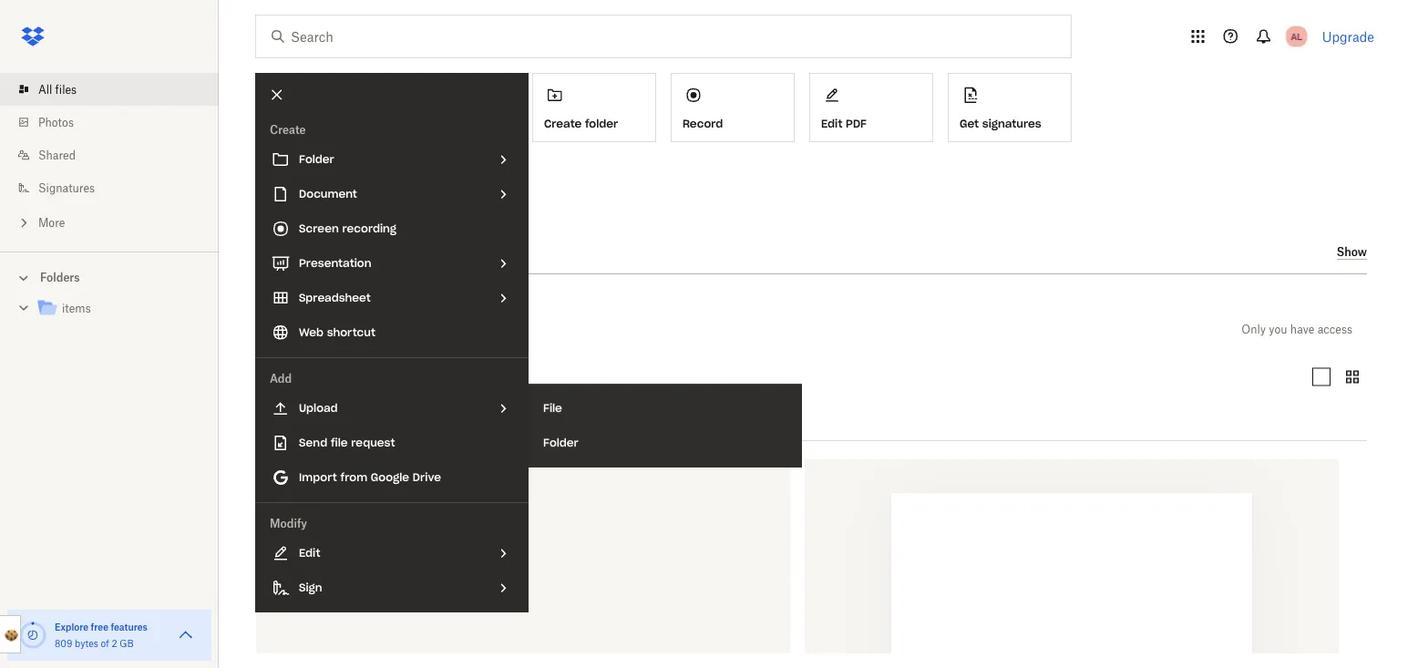 Task type: locate. For each thing, give the bounding box(es) containing it.
folder menu item
[[255, 142, 529, 177]]

edit inside edit pdf button
[[821, 116, 842, 131]]

1 horizontal spatial create
[[544, 116, 582, 131]]

signatures
[[38, 181, 95, 195]]

get for get started with dropbox
[[255, 167, 277, 183]]

presentation menu item
[[255, 246, 529, 281]]

activity
[[420, 242, 476, 261]]

2
[[112, 638, 117, 649]]

screen
[[299, 221, 339, 236]]

explore free features 809 bytes of 2 gb
[[55, 621, 148, 649]]

1 horizontal spatial all
[[255, 319, 275, 339]]

1 horizontal spatial folder
[[543, 437, 578, 451]]

with
[[328, 167, 354, 183]]

0 horizontal spatial files
[[55, 82, 77, 96]]

from down 'screen recording'
[[340, 242, 376, 261]]

import from google drive menu item
[[255, 460, 529, 495]]

only
[[1242, 322, 1266, 336]]

files
[[55, 82, 77, 96], [280, 319, 315, 339]]

edit
[[821, 116, 842, 131], [299, 546, 320, 560]]

upload menu item
[[255, 391, 529, 426]]

files up the photos
[[55, 82, 77, 96]]

0 horizontal spatial create
[[270, 123, 306, 136]]

modify
[[270, 516, 307, 530]]

all files
[[38, 82, 77, 96], [255, 319, 315, 339]]

edit pdf button
[[809, 73, 933, 142]]

screen recording menu item
[[255, 211, 529, 246]]

access
[[1318, 322, 1352, 336]]

0 vertical spatial edit
[[821, 116, 842, 131]]

folder
[[299, 152, 334, 166], [543, 437, 578, 451]]

0 vertical spatial all files
[[38, 82, 77, 96]]

all files up the photos
[[38, 82, 77, 96]]

features
[[111, 621, 148, 632]]

edit left pdf
[[821, 116, 842, 131]]

all files up recents
[[255, 319, 315, 339]]

0 vertical spatial from
[[340, 242, 376, 261]]

send file request
[[299, 436, 395, 450]]

2 from from the top
[[340, 470, 367, 484]]

request
[[351, 436, 395, 450]]

files up recents button
[[280, 319, 315, 339]]

folder inside menu item
[[299, 152, 334, 166]]

shortcut
[[327, 325, 375, 339]]

1 vertical spatial all
[[255, 319, 275, 339]]

name button
[[255, 412, 408, 434]]

create for create folder
[[544, 116, 582, 131]]

0 horizontal spatial edit
[[299, 546, 320, 560]]

0 horizontal spatial all
[[38, 82, 52, 96]]

1 vertical spatial get
[[255, 167, 277, 183]]

get started with dropbox
[[255, 167, 409, 183]]

0 vertical spatial files
[[55, 82, 77, 96]]

folders button
[[0, 263, 219, 290]]

0 vertical spatial all
[[38, 82, 52, 96]]

spreadsheet
[[299, 291, 371, 305]]

all files link
[[15, 73, 219, 106]]

of
[[101, 638, 109, 649]]

edit for edit pdf
[[821, 116, 842, 131]]

all
[[38, 82, 52, 96], [255, 319, 275, 339]]

0 vertical spatial get
[[960, 116, 979, 131]]

get
[[960, 116, 979, 131], [255, 167, 277, 183]]

upgrade
[[1322, 29, 1374, 44]]

edit up "sign"
[[299, 546, 320, 560]]

809
[[55, 638, 72, 649]]

1 horizontal spatial all files
[[255, 319, 315, 339]]

edit inside edit menu item
[[299, 546, 320, 560]]

list
[[0, 62, 219, 252]]

0 vertical spatial folder
[[299, 152, 334, 166]]

from for your
[[340, 242, 376, 261]]

folder up started
[[299, 152, 334, 166]]

create left "folder"
[[544, 116, 582, 131]]

quota usage element
[[18, 621, 47, 650]]

pdf
[[846, 116, 867, 131]]

send file request menu item
[[255, 426, 529, 460]]

shared link
[[15, 139, 219, 171]]

presentation
[[299, 256, 371, 270]]

close image
[[262, 79, 293, 110]]

dropbox image
[[15, 18, 51, 55]]

from inside menu item
[[340, 470, 367, 484]]

1 vertical spatial from
[[340, 470, 367, 484]]

1 vertical spatial files
[[280, 319, 315, 339]]

free
[[91, 621, 108, 632]]

gb
[[120, 638, 134, 649]]

create down close icon
[[270, 123, 306, 136]]

items link
[[36, 297, 204, 321]]

get left signatures
[[960, 116, 979, 131]]

photos
[[38, 115, 74, 129]]

1 horizontal spatial files
[[280, 319, 315, 339]]

your
[[381, 242, 415, 261]]

get left started
[[255, 167, 277, 183]]

dropbox
[[358, 167, 409, 183]]

web shortcut
[[299, 325, 375, 339]]

create inside button
[[544, 116, 582, 131]]

only you have access
[[1242, 322, 1352, 336]]

files inside all files link
[[55, 82, 77, 96]]

1 vertical spatial edit
[[299, 546, 320, 560]]

1 horizontal spatial edit
[[821, 116, 842, 131]]

recents
[[270, 370, 311, 384]]

create
[[544, 116, 582, 131], [270, 123, 306, 136]]

all inside all files link
[[38, 82, 52, 96]]

from down send file request
[[340, 470, 367, 484]]

1 horizontal spatial get
[[960, 116, 979, 131]]

get signatures button
[[948, 73, 1072, 142]]

folder, items row
[[256, 459, 790, 668]]

0 horizontal spatial get
[[255, 167, 277, 183]]

photos link
[[15, 106, 219, 139]]

all up the photos
[[38, 82, 52, 96]]

create for create
[[270, 123, 306, 136]]

add
[[270, 371, 292, 385]]

folder down file
[[543, 437, 578, 451]]

web shortcut menu item
[[255, 315, 529, 350]]

0 horizontal spatial folder
[[299, 152, 334, 166]]

0 horizontal spatial all files
[[38, 82, 77, 96]]

bytes
[[75, 638, 98, 649]]

all left web
[[255, 319, 275, 339]]

import from google drive
[[299, 470, 441, 484]]

menu
[[255, 73, 529, 612], [529, 384, 802, 468]]

from
[[340, 242, 376, 261], [340, 470, 367, 484]]

get inside 'button'
[[960, 116, 979, 131]]

all files inside list item
[[38, 82, 77, 96]]

1 from from the top
[[340, 242, 376, 261]]



Task type: vqa. For each thing, say whether or not it's contained in the screenshot.
"Folder" to the top
yes



Task type: describe. For each thing, give the bounding box(es) containing it.
edit menu item
[[255, 536, 529, 571]]

shared
[[38, 148, 76, 162]]

record button
[[671, 73, 795, 142]]

menu containing folder
[[255, 73, 529, 612]]

folders
[[40, 271, 80, 284]]

suggested from your activity
[[255, 242, 476, 261]]

menu containing file
[[529, 384, 802, 468]]

google
[[371, 470, 409, 484]]

edit pdf
[[821, 116, 867, 131]]

suggested
[[255, 242, 335, 261]]

drive
[[413, 470, 441, 484]]

you
[[1269, 322, 1287, 336]]

edit for edit
[[299, 546, 320, 560]]

list containing all files
[[0, 62, 219, 252]]

items
[[62, 302, 91, 315]]

more
[[38, 216, 65, 229]]

all files list item
[[0, 73, 219, 106]]

folder
[[585, 116, 618, 131]]

upload
[[299, 401, 338, 415]]

spreadsheet menu item
[[255, 281, 529, 315]]

signatures link
[[15, 171, 219, 204]]

record
[[683, 116, 723, 131]]

started
[[281, 167, 324, 183]]

document
[[299, 187, 357, 201]]

web
[[299, 325, 323, 339]]

1 vertical spatial all files
[[255, 319, 315, 339]]

file
[[543, 402, 562, 416]]

sign menu item
[[255, 571, 529, 605]]

create folder button
[[532, 73, 656, 142]]

more image
[[15, 214, 33, 232]]

file
[[331, 436, 348, 450]]

send
[[299, 436, 327, 450]]

explore
[[55, 621, 89, 632]]

recents button
[[255, 362, 326, 391]]

from for google
[[340, 470, 367, 484]]

screen recording
[[299, 221, 396, 236]]

upgrade link
[[1322, 29, 1374, 44]]

create folder
[[544, 116, 618, 131]]

file, resume.pdf row
[[805, 459, 1339, 668]]

signatures
[[982, 116, 1041, 131]]

1 vertical spatial folder
[[543, 437, 578, 451]]

get for get signatures
[[960, 116, 979, 131]]

document menu item
[[255, 177, 529, 211]]

name
[[255, 415, 292, 431]]

get signatures
[[960, 116, 1041, 131]]

have
[[1290, 322, 1315, 336]]

import
[[299, 470, 337, 484]]

sign
[[299, 581, 322, 595]]

recording
[[342, 221, 396, 236]]



